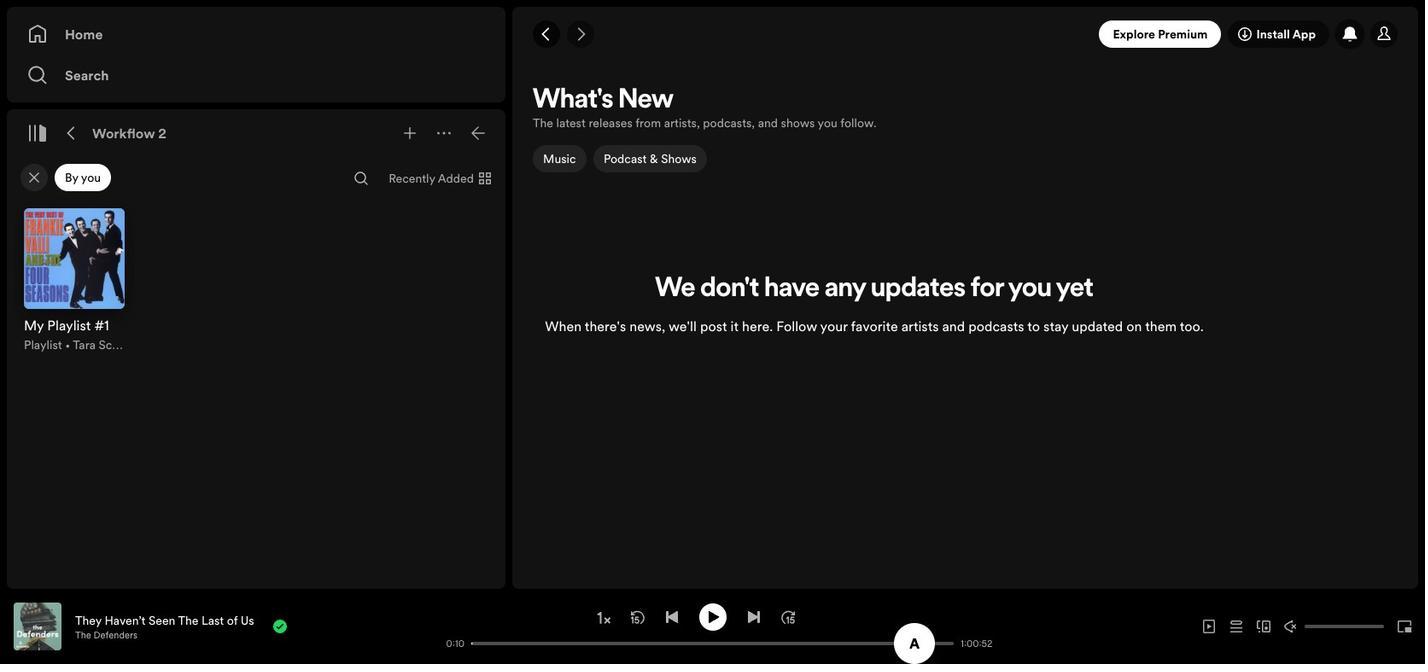 Task type: locate. For each thing, give the bounding box(es) containing it.
0:10
[[446, 637, 464, 650]]

updates
[[871, 275, 966, 303]]

group inside main element
[[14, 198, 135, 364]]

2 horizontal spatial the
[[533, 114, 553, 132]]

workflow 2 button
[[89, 120, 170, 147]]

recently added
[[389, 170, 474, 187]]

explore
[[1113, 26, 1155, 43]]

you right shows
[[818, 114, 838, 132]]

2 horizontal spatial you
[[1008, 275, 1052, 303]]

connect to a device image
[[1257, 620, 1271, 634]]

they haven't seen the last of us link
[[75, 612, 254, 629]]

app
[[1293, 26, 1316, 43]]

0 horizontal spatial the
[[75, 629, 91, 642]]

yet
[[1056, 275, 1094, 303]]

podcast & shows
[[603, 150, 696, 167]]

artists
[[901, 316, 939, 335]]

0 horizontal spatial you
[[81, 169, 101, 186]]

1 vertical spatial you
[[81, 169, 101, 186]]

&
[[649, 150, 658, 167]]

install
[[1256, 26, 1290, 43]]

when there's news, we'll post it here. follow your favorite artists and podcasts to stay updated on them too.
[[545, 316, 1204, 335]]

on
[[1126, 316, 1142, 335]]

too.
[[1180, 316, 1204, 335]]

search link
[[27, 58, 485, 92]]

explore premium
[[1113, 26, 1208, 43]]

to
[[1028, 316, 1040, 335]]

any
[[825, 275, 866, 303]]

1 horizontal spatial and
[[942, 316, 965, 335]]

now playing view image
[[40, 611, 54, 624]]

the left defenders
[[75, 629, 91, 642]]

none search field inside main element
[[348, 165, 375, 192]]

1 horizontal spatial you
[[818, 114, 838, 132]]

1 vertical spatial and
[[942, 316, 965, 335]]

volume off image
[[1284, 620, 1298, 634]]

and left shows
[[758, 114, 778, 132]]

group
[[14, 198, 135, 364]]

the left last
[[178, 612, 198, 629]]

podcast
[[603, 150, 646, 167]]

your
[[820, 316, 848, 335]]

artists,
[[664, 114, 700, 132]]

premium
[[1158, 26, 1208, 43]]

group containing playlist
[[14, 198, 135, 364]]

it
[[731, 316, 739, 335]]

what's new image
[[1343, 27, 1358, 42]]

of
[[227, 612, 238, 629]]

you
[[818, 114, 838, 132], [81, 169, 101, 186], [1008, 275, 1052, 303]]

playlist •
[[24, 336, 73, 354]]

podcasts,
[[703, 114, 755, 132]]

previous image
[[665, 610, 678, 624]]

shows
[[781, 114, 815, 132]]

releases
[[589, 114, 633, 132]]

the
[[533, 114, 553, 132], [178, 612, 198, 629], [75, 629, 91, 642]]

defenders
[[94, 629, 137, 642]]

playlist
[[24, 336, 62, 354]]

updated
[[1072, 316, 1123, 335]]

by
[[65, 169, 78, 186]]

you up to
[[1008, 275, 1052, 303]]

0 vertical spatial you
[[818, 114, 838, 132]]

None search field
[[348, 165, 375, 192]]

you right by
[[81, 169, 101, 186]]

news,
[[630, 316, 665, 335]]

shows
[[661, 150, 696, 167]]

they haven't seen the last of us the defenders
[[75, 612, 254, 642]]

the left latest
[[533, 114, 553, 132]]

skip back 15 seconds image
[[631, 610, 644, 624]]

and right artists
[[942, 316, 965, 335]]

workflow
[[92, 124, 155, 143]]

0 horizontal spatial and
[[758, 114, 778, 132]]

search in your library image
[[354, 172, 368, 185]]

and
[[758, 114, 778, 132], [942, 316, 965, 335]]

main element
[[7, 7, 506, 589]]

what's
[[533, 87, 613, 114]]

Recently Added, Grid view field
[[375, 165, 502, 192]]

Podcast & Shows checkbox
[[593, 145, 707, 172]]

post
[[700, 316, 727, 335]]

next image
[[747, 610, 760, 624]]

0 vertical spatial and
[[758, 114, 778, 132]]

explore premium button
[[1099, 20, 1221, 48]]

by you
[[65, 169, 101, 186]]

when
[[545, 316, 582, 335]]

follow
[[776, 316, 817, 335]]



Task type: vqa. For each thing, say whether or not it's contained in the screenshot.
$20.90 at left top
no



Task type: describe. For each thing, give the bounding box(es) containing it.
from
[[635, 114, 661, 132]]

there's
[[585, 316, 626, 335]]

haven't
[[104, 612, 146, 629]]

last
[[201, 612, 224, 629]]

By you checkbox
[[55, 164, 111, 191]]

play image
[[706, 610, 719, 624]]

podcasts
[[969, 316, 1024, 335]]

and inside what's new the latest releases from artists, podcasts, and shows you follow.
[[758, 114, 778, 132]]

favorite
[[851, 316, 898, 335]]

they
[[75, 612, 101, 629]]

Music checkbox
[[533, 145, 586, 172]]

2
[[158, 124, 167, 143]]

added
[[438, 170, 474, 187]]

them
[[1145, 316, 1177, 335]]

for
[[971, 275, 1004, 303]]

seen
[[149, 612, 175, 629]]

workflow 2
[[92, 124, 167, 143]]

us
[[241, 612, 254, 629]]

what's new the latest releases from artists, podcasts, and shows you follow.
[[533, 87, 877, 132]]

new
[[619, 87, 674, 114]]

latest
[[556, 114, 586, 132]]

the defenders link
[[75, 629, 137, 642]]

we don't have any updates for you yet
[[655, 275, 1094, 303]]

change speed image
[[595, 610, 612, 627]]

•
[[65, 336, 70, 354]]

install app link
[[1228, 20, 1330, 48]]

the inside what's new the latest releases from artists, podcasts, and shows you follow.
[[533, 114, 553, 132]]

search
[[65, 66, 109, 85]]

clear filters image
[[27, 171, 41, 184]]

player controls element
[[0, 603, 995, 650]]

install app
[[1256, 26, 1316, 43]]

now playing: they haven't seen the last of us by the defenders footer
[[14, 603, 430, 651]]

go forward image
[[574, 27, 587, 41]]

here.
[[742, 316, 773, 335]]

follow.
[[840, 114, 877, 132]]

we
[[655, 275, 695, 303]]

you inside what's new the latest releases from artists, podcasts, and shows you follow.
[[818, 114, 838, 132]]

home
[[65, 25, 103, 44]]

have
[[764, 275, 820, 303]]

music
[[543, 150, 576, 167]]

we'll
[[669, 316, 697, 335]]

recently
[[389, 170, 435, 187]]

2 vertical spatial you
[[1008, 275, 1052, 303]]

home link
[[27, 17, 485, 51]]

don't
[[700, 275, 759, 303]]

stay
[[1044, 316, 1068, 335]]

top bar and user menu element
[[512, 7, 1418, 61]]

1:00:52
[[961, 637, 993, 650]]

1 horizontal spatial the
[[178, 612, 198, 629]]

go back image
[[540, 27, 553, 41]]

you inside option
[[81, 169, 101, 186]]

skip forward 15 seconds image
[[781, 610, 795, 624]]



